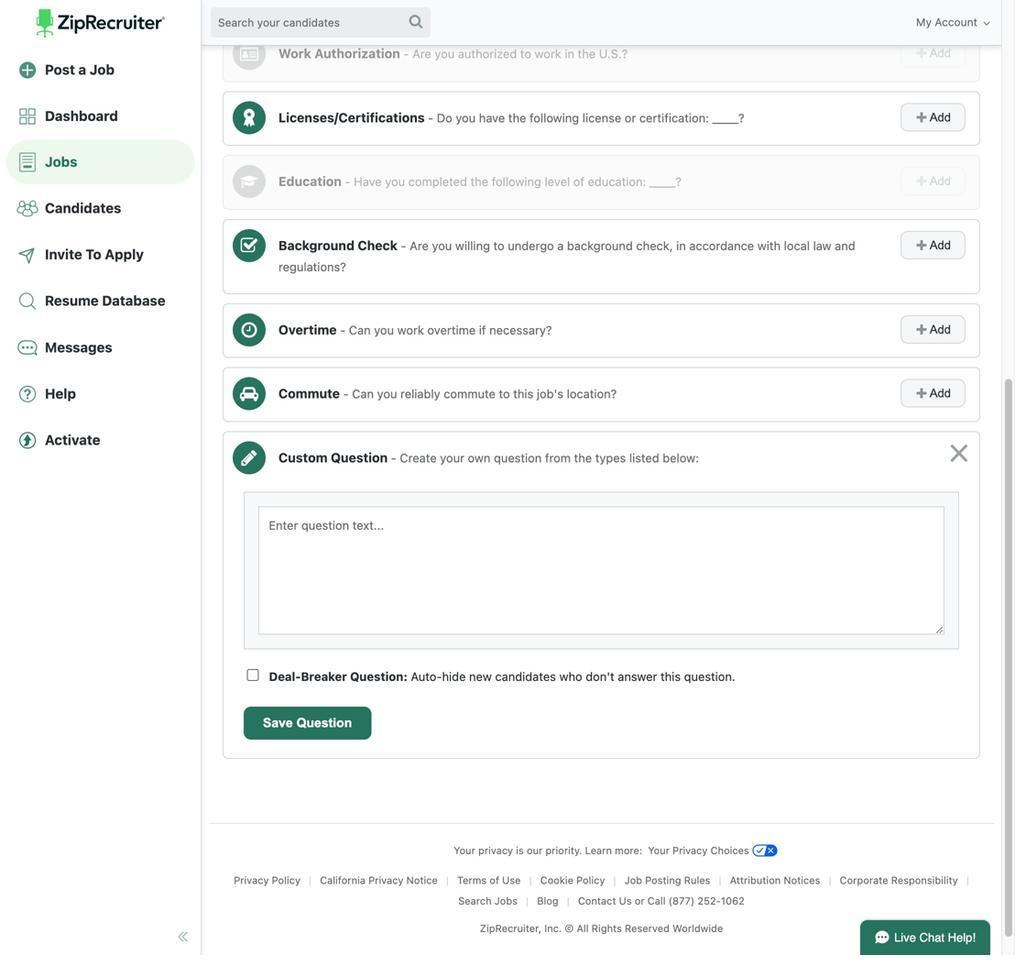 Task type: locate. For each thing, give the bounding box(es) containing it.
a right undergo
[[558, 239, 564, 253]]

0 vertical spatial can
[[349, 323, 371, 337]]

rights
[[592, 923, 622, 935]]

add for overtime
[[931, 323, 952, 336]]

question inside custom question - create your own question from the types listed below:
[[494, 451, 542, 465]]

0 vertical spatial to
[[521, 47, 532, 61]]

3 add button from the top
[[901, 315, 966, 344]]

in
[[565, 47, 575, 61], [677, 239, 687, 253]]

- left do
[[428, 111, 434, 125]]

Enter question text... text field
[[259, 506, 945, 635]]

custom
[[279, 450, 328, 465]]

you inside education - have you completed the following level of education: ____?
[[385, 175, 405, 189]]

2 your from the left
[[649, 845, 670, 857]]

question right own at the left of the page
[[494, 451, 542, 465]]

you left reliably
[[377, 387, 397, 401]]

you for commute
[[377, 387, 397, 401]]

can for overtime
[[349, 323, 371, 337]]

my account
[[917, 16, 978, 29]]

0 horizontal spatial ____?
[[650, 175, 682, 189]]

job
[[90, 61, 115, 77], [625, 875, 643, 887]]

rules
[[685, 875, 711, 887]]

overtime
[[279, 322, 337, 337]]

(877) 252-1062 link
[[669, 895, 745, 907]]

licenses/certifications - do you have the following license or certification: ____?
[[279, 110, 745, 125]]

are right check
[[410, 239, 429, 253]]

check
[[358, 238, 398, 253]]

1 add from the top
[[931, 110, 952, 124]]

cookie
[[541, 875, 574, 887]]

of right level
[[574, 175, 585, 189]]

of
[[574, 175, 585, 189], [490, 875, 500, 887]]

to right the commute
[[499, 387, 510, 401]]

1 vertical spatial ____?
[[650, 175, 682, 189]]

post
[[45, 61, 75, 77]]

question
[[331, 450, 388, 465]]

- inside education - have you completed the following level of education: ____?
[[345, 175, 351, 189]]

to
[[521, 47, 532, 61], [494, 239, 505, 253], [499, 387, 510, 401]]

add button
[[901, 103, 966, 132], [901, 231, 966, 260], [901, 315, 966, 344], [901, 379, 966, 408]]

- right overtime
[[340, 323, 346, 337]]

level
[[545, 175, 571, 189]]

your
[[440, 451, 465, 465]]

to for -
[[499, 387, 510, 401]]

completed
[[409, 175, 468, 189]]

california
[[320, 875, 366, 887]]

0 vertical spatial jobs
[[45, 154, 77, 170]]

following inside licenses/certifications - do you have the following license or certification: ____?
[[530, 111, 580, 125]]

corporate
[[841, 875, 889, 887]]

job up us
[[625, 875, 643, 887]]

the right from
[[575, 451, 592, 465]]

to inside 'work authorization - are you authorized to work in the u.s.?'
[[521, 47, 532, 61]]

0 vertical spatial of
[[574, 175, 585, 189]]

your up terms
[[454, 845, 476, 857]]

252-
[[698, 895, 722, 907]]

- inside overtime - can you work overtime if necessary?
[[340, 323, 346, 337]]

0 vertical spatial a
[[78, 61, 86, 77]]

in inside 'work authorization - are you authorized to work in the u.s.?'
[[565, 47, 575, 61]]

overtime - can you work overtime if necessary?
[[279, 322, 552, 337]]

search
[[459, 895, 492, 907]]

in left u.s.?
[[565, 47, 575, 61]]

use
[[503, 875, 521, 887]]

1 vertical spatial jobs
[[495, 895, 518, 907]]

add
[[931, 110, 952, 124], [931, 238, 952, 252], [931, 323, 952, 336], [931, 387, 952, 400]]

reliably
[[401, 387, 441, 401]]

of left use
[[490, 875, 500, 887]]

education - have you completed the following level of education: ____?
[[279, 174, 682, 189]]

education
[[279, 174, 342, 189]]

resume database link
[[6, 279, 195, 324]]

0 vertical spatial are
[[413, 47, 432, 61]]

call
[[648, 895, 666, 907]]

this left job's at the right
[[514, 387, 534, 401]]

or right license
[[625, 111, 637, 125]]

- right authorization
[[404, 47, 409, 61]]

the
[[578, 47, 596, 61], [509, 111, 527, 125], [471, 175, 489, 189], [575, 451, 592, 465]]

privacy policy link
[[234, 875, 301, 887]]

____? right certification:
[[713, 111, 745, 125]]

1 vertical spatial question
[[685, 670, 733, 683]]

0 horizontal spatial privacy
[[234, 875, 269, 887]]

work inside 'work authorization - are you authorized to work in the u.s.?'
[[535, 47, 562, 61]]

you left willing
[[432, 239, 452, 253]]

0 vertical spatial work
[[535, 47, 562, 61]]

california privacy notice
[[320, 875, 438, 887]]

to right authorized
[[521, 47, 532, 61]]

0 horizontal spatial job
[[90, 61, 115, 77]]

the right completed at top left
[[471, 175, 489, 189]]

1 vertical spatial a
[[558, 239, 564, 253]]

None submit
[[244, 707, 372, 740]]

1 horizontal spatial jobs
[[495, 895, 518, 907]]

____?
[[713, 111, 745, 125], [650, 175, 682, 189]]

or right us
[[635, 895, 645, 907]]

2 add from the top
[[931, 238, 952, 252]]

following for education
[[492, 175, 542, 189]]

0 horizontal spatial this
[[514, 387, 534, 401]]

to inside - are you willing to undergo a background check, in accordance with local law and regulations?
[[494, 239, 505, 253]]

2 horizontal spatial privacy
[[673, 845, 708, 857]]

notices
[[784, 875, 821, 887]]

policy left california
[[272, 875, 301, 887]]

corporate responsibility search jobs
[[459, 875, 959, 907]]

to right willing
[[494, 239, 505, 253]]

reserved
[[625, 923, 670, 935]]

hide
[[442, 670, 466, 683]]

1 vertical spatial this
[[661, 670, 681, 683]]

to inside commute - can you reliably commute to this job's location?
[[499, 387, 510, 401]]

you inside overtime - can you work overtime if necessary?
[[374, 323, 394, 337]]

help!
[[949, 931, 977, 945]]

are inside 'work authorization - are you authorized to work in the u.s.?'
[[413, 47, 432, 61]]

to for authorization
[[521, 47, 532, 61]]

jobs
[[45, 154, 77, 170], [495, 895, 518, 907]]

in right the 'check,'
[[677, 239, 687, 253]]

3 add from the top
[[931, 323, 952, 336]]

can right commute at the top left of the page
[[352, 387, 374, 401]]

1 horizontal spatial in
[[677, 239, 687, 253]]

1 horizontal spatial question
[[685, 670, 733, 683]]

privacy left california
[[234, 875, 269, 887]]

4 add button from the top
[[901, 379, 966, 408]]

0 vertical spatial this
[[514, 387, 534, 401]]

0 horizontal spatial your
[[454, 845, 476, 857]]

below:
[[663, 451, 700, 465]]

job posting rules link
[[625, 875, 711, 887]]

responsibility
[[892, 875, 959, 887]]

1 horizontal spatial job
[[625, 875, 643, 887]]

- right commute at the top left of the page
[[343, 387, 349, 401]]

is
[[516, 845, 524, 857]]

contact us link
[[579, 895, 632, 907]]

jobs inside the corporate responsibility search jobs
[[495, 895, 518, 907]]

this
[[514, 387, 534, 401], [661, 670, 681, 683]]

question right answer at the bottom right of the page
[[685, 670, 733, 683]]

work
[[279, 46, 312, 61]]

you left overtime
[[374, 323, 394, 337]]

work right authorized
[[535, 47, 562, 61]]

work left overtime
[[398, 323, 424, 337]]

policy up 'contact' at the right bottom of the page
[[577, 875, 606, 887]]

you right do
[[456, 111, 476, 125]]

messages
[[45, 339, 112, 355]]

1 vertical spatial work
[[398, 323, 424, 337]]

0 vertical spatial in
[[565, 47, 575, 61]]

1 horizontal spatial a
[[558, 239, 564, 253]]

a inside - are you willing to undergo a background check, in accordance with local law and regulations?
[[558, 239, 564, 253]]

you inside commute - can you reliably commute to this job's location?
[[377, 387, 397, 401]]

2 add button from the top
[[901, 231, 966, 260]]

certification:
[[640, 111, 710, 125]]

authorization
[[315, 46, 401, 61]]

you right have
[[385, 175, 405, 189]]

0 vertical spatial question
[[494, 451, 542, 465]]

a right post
[[78, 61, 86, 77]]

4 add from the top
[[931, 387, 952, 400]]

regulations?
[[279, 260, 347, 274]]

attribution notices link
[[731, 875, 821, 887]]

help link
[[6, 372, 195, 416]]

contact us or call (877) 252-1062
[[579, 895, 745, 907]]

work authorization - are you authorized to work in the u.s.?
[[279, 46, 628, 61]]

0 horizontal spatial work
[[398, 323, 424, 337]]

1 horizontal spatial this
[[661, 670, 681, 683]]

inc.
[[545, 923, 562, 935]]

1 horizontal spatial work
[[535, 47, 562, 61]]

following left level
[[492, 175, 542, 189]]

with
[[758, 239, 781, 253]]

1 vertical spatial can
[[352, 387, 374, 401]]

privacy
[[673, 845, 708, 857], [234, 875, 269, 887], [369, 875, 404, 887]]

1 vertical spatial of
[[490, 875, 500, 887]]

license
[[583, 111, 622, 125]]

©
[[565, 923, 574, 935]]

2 vertical spatial to
[[499, 387, 510, 401]]

blog link
[[537, 895, 559, 907]]

following inside education - have you completed the following level of education: ____?
[[492, 175, 542, 189]]

1 vertical spatial in
[[677, 239, 687, 253]]

1 vertical spatial job
[[625, 875, 643, 887]]

0 horizontal spatial of
[[490, 875, 500, 887]]

____? for education
[[650, 175, 682, 189]]

1 horizontal spatial of
[[574, 175, 585, 189]]

worldwide
[[673, 923, 724, 935]]

None checkbox
[[244, 669, 262, 681]]

following left license
[[530, 111, 580, 125]]

0 horizontal spatial in
[[565, 47, 575, 61]]

are right authorization
[[413, 47, 432, 61]]

privacy up "rules"
[[673, 845, 708, 857]]

you inside licenses/certifications - do you have the following license or certification: ____?
[[456, 111, 476, 125]]

1 horizontal spatial policy
[[577, 875, 606, 887]]

- are you willing to undergo a background check, in accordance with local law and regulations?
[[279, 239, 856, 274]]

.
[[733, 670, 736, 683]]

1 policy from the left
[[272, 875, 301, 887]]

help
[[45, 385, 76, 401]]

add button for overtime
[[901, 315, 966, 344]]

-
[[404, 47, 409, 61], [428, 111, 434, 125], [345, 175, 351, 189], [401, 239, 407, 253], [340, 323, 346, 337], [343, 387, 349, 401], [391, 451, 397, 465]]

corporate responsibility link
[[841, 875, 959, 887]]

of inside education - have you completed the following level of education: ____?
[[574, 175, 585, 189]]

0 horizontal spatial policy
[[272, 875, 301, 887]]

add button for commute
[[901, 379, 966, 408]]

job right post
[[90, 61, 115, 77]]

priority.
[[546, 845, 583, 857]]

0 vertical spatial or
[[625, 111, 637, 125]]

- left have
[[345, 175, 351, 189]]

you
[[435, 47, 455, 61], [456, 111, 476, 125], [385, 175, 405, 189], [432, 239, 452, 253], [374, 323, 394, 337], [377, 387, 397, 401]]

0 vertical spatial job
[[90, 61, 115, 77]]

can inside commute - can you reliably commute to this job's location?
[[352, 387, 374, 401]]

____? right education:
[[650, 175, 682, 189]]

add for commute
[[931, 387, 952, 400]]

privacy left notice
[[369, 875, 404, 887]]

the right have
[[509, 111, 527, 125]]

and
[[835, 239, 856, 253]]

a
[[78, 61, 86, 77], [558, 239, 564, 253]]

0 horizontal spatial question
[[494, 451, 542, 465]]

- right check
[[401, 239, 407, 253]]

1 vertical spatial are
[[410, 239, 429, 253]]

following
[[530, 111, 580, 125], [492, 175, 542, 189]]

____? inside licenses/certifications - do you have the following license or certification: ____?
[[713, 111, 745, 125]]

1 horizontal spatial ____?
[[713, 111, 745, 125]]

1 vertical spatial following
[[492, 175, 542, 189]]

account
[[936, 16, 978, 29]]

1 horizontal spatial your
[[649, 845, 670, 857]]

jobs down dashboard
[[45, 154, 77, 170]]

your right more:
[[649, 845, 670, 857]]

the inside custom question - create your own question from the types listed below:
[[575, 451, 592, 465]]

0 vertical spatial ____?
[[713, 111, 745, 125]]

1 vertical spatial to
[[494, 239, 505, 253]]

the left u.s.?
[[578, 47, 596, 61]]

can right overtime
[[349, 323, 371, 337]]

work inside overtime - can you work overtime if necessary?
[[398, 323, 424, 337]]

you left authorized
[[435, 47, 455, 61]]

1 add button from the top
[[901, 103, 966, 132]]

can inside overtime - can you work overtime if necessary?
[[349, 323, 371, 337]]

the inside 'work authorization - are you authorized to work in the u.s.?'
[[578, 47, 596, 61]]

- left create on the left of page
[[391, 451, 397, 465]]

jobs down use
[[495, 895, 518, 907]]

2 policy from the left
[[577, 875, 606, 887]]

can
[[349, 323, 371, 337], [352, 387, 374, 401]]

0 vertical spatial following
[[530, 111, 580, 125]]

____? inside education - have you completed the following level of education: ____?
[[650, 175, 682, 189]]

0 horizontal spatial a
[[78, 61, 86, 77]]

u.s.?
[[599, 47, 628, 61]]

willing
[[456, 239, 491, 253]]

this right answer at the bottom right of the page
[[661, 670, 681, 683]]

background
[[279, 238, 355, 253]]



Task type: describe. For each thing, give the bounding box(es) containing it.
add button for licenses/certifications
[[901, 103, 966, 132]]

authorized
[[458, 47, 517, 61]]

terms of use link
[[458, 875, 521, 887]]

contact
[[579, 895, 617, 907]]

invite
[[45, 246, 82, 262]]

(877)
[[669, 895, 695, 907]]

jobs link
[[6, 140, 195, 184]]

deal-breaker question: auto-hide new candidates who don't answer this question .
[[269, 670, 736, 683]]

0 horizontal spatial jobs
[[45, 154, 77, 170]]

if
[[479, 323, 486, 337]]

types
[[596, 451, 627, 465]]

ziprecruiter,
[[480, 923, 542, 935]]

to
[[86, 246, 102, 262]]

background
[[568, 239, 633, 253]]

activate link
[[6, 418, 195, 462]]

- inside licenses/certifications - do you have the following license or certification: ____?
[[428, 111, 434, 125]]

dashboard link
[[6, 94, 195, 138]]

- inside custom question - create your own question from the types listed below:
[[391, 451, 397, 465]]

my account link
[[917, 16, 993, 29]]

post a job
[[45, 61, 115, 77]]

the inside licenses/certifications - do you have the following license or certification: ____?
[[509, 111, 527, 125]]

post a job link
[[6, 48, 195, 92]]

1 vertical spatial or
[[635, 895, 645, 907]]

- inside commute - can you reliably commute to this job's location?
[[343, 387, 349, 401]]

custom question - create your own question from the types listed below:
[[279, 450, 700, 465]]

are inside - are you willing to undergo a background check, in accordance with local law and regulations?
[[410, 239, 429, 253]]

who
[[560, 670, 583, 683]]

terms of use
[[458, 875, 521, 887]]

blog
[[537, 895, 559, 907]]

all
[[577, 923, 589, 935]]

local
[[785, 239, 811, 253]]

____? for licenses/certifications
[[713, 111, 745, 125]]

cookie policy link
[[541, 875, 606, 887]]

policy for privacy policy
[[272, 875, 301, 887]]

Search your candidates text field
[[211, 7, 431, 38]]

my
[[917, 16, 933, 29]]

new
[[469, 670, 492, 683]]

us
[[620, 895, 632, 907]]

background check
[[279, 238, 398, 253]]

add for licenses/certifications
[[931, 110, 952, 124]]

1 horizontal spatial privacy
[[369, 875, 404, 887]]

this inside commute - can you reliably commute to this job's location?
[[514, 387, 534, 401]]

privacy policy
[[234, 875, 301, 887]]

accordance
[[690, 239, 755, 253]]

following for licenses/certifications
[[530, 111, 580, 125]]

you for licenses/certifications
[[456, 111, 476, 125]]

can for commute
[[352, 387, 374, 401]]

our
[[527, 845, 543, 857]]

commute
[[279, 386, 340, 401]]

in inside - are you willing to undergo a background check, in accordance with local law and regulations?
[[677, 239, 687, 253]]

ziprecruiter image
[[37, 9, 165, 38]]

create
[[400, 451, 437, 465]]

undergo
[[508, 239, 554, 253]]

you for overtime
[[374, 323, 394, 337]]

policy for cookie policy
[[577, 875, 606, 887]]

you inside 'work authorization - are you authorized to work in the u.s.?'
[[435, 47, 455, 61]]

chat
[[920, 931, 945, 945]]

invite to apply
[[45, 246, 144, 262]]

commute
[[444, 387, 496, 401]]

your privacy choices link
[[649, 845, 750, 857]]

or inside licenses/certifications - do you have the following license or certification: ____?
[[625, 111, 637, 125]]

- inside 'work authorization - are you authorized to work in the u.s.?'
[[404, 47, 409, 61]]

commute - can you reliably commute to this job's location?
[[279, 386, 617, 401]]

answer
[[618, 670, 658, 683]]

learn
[[586, 845, 613, 857]]

job posting rules
[[625, 875, 711, 887]]

education:
[[588, 175, 647, 189]]

resume database
[[45, 292, 166, 308]]

1062
[[722, 895, 745, 907]]

ziprecruiter, inc. © all rights reserved worldwide
[[480, 923, 724, 935]]

angle double left image
[[177, 931, 188, 942]]

live chat help! button
[[861, 921, 991, 955]]

invite to apply link
[[6, 232, 195, 277]]

licenses/certifications
[[279, 110, 425, 125]]

do
[[437, 111, 453, 125]]

more:
[[615, 845, 643, 857]]

1 your from the left
[[454, 845, 476, 857]]

listed
[[630, 451, 660, 465]]

have
[[354, 175, 382, 189]]

attribution
[[731, 875, 781, 887]]

question:
[[350, 670, 408, 683]]

live
[[895, 931, 917, 945]]

california privacy notice link
[[320, 875, 438, 887]]

job's
[[537, 387, 564, 401]]

check,
[[637, 239, 674, 253]]

from
[[545, 451, 571, 465]]

- inside - are you willing to undergo a background check, in accordance with local law and regulations?
[[401, 239, 407, 253]]

you inside - are you willing to undergo a background check, in accordance with local law and regulations?
[[432, 239, 452, 253]]

location?
[[567, 387, 617, 401]]

cookie policy
[[541, 875, 606, 887]]

messages link
[[6, 325, 195, 370]]

the inside education - have you completed the following level of education: ____?
[[471, 175, 489, 189]]

activate
[[45, 432, 100, 448]]

you for education
[[385, 175, 405, 189]]

don't
[[586, 670, 615, 683]]

choices
[[711, 845, 750, 857]]

notice
[[407, 875, 438, 887]]

apply
[[105, 246, 144, 262]]



Task type: vqa. For each thing, say whether or not it's contained in the screenshot.
- inside Commute - Can you reliably commute to this job's location?
yes



